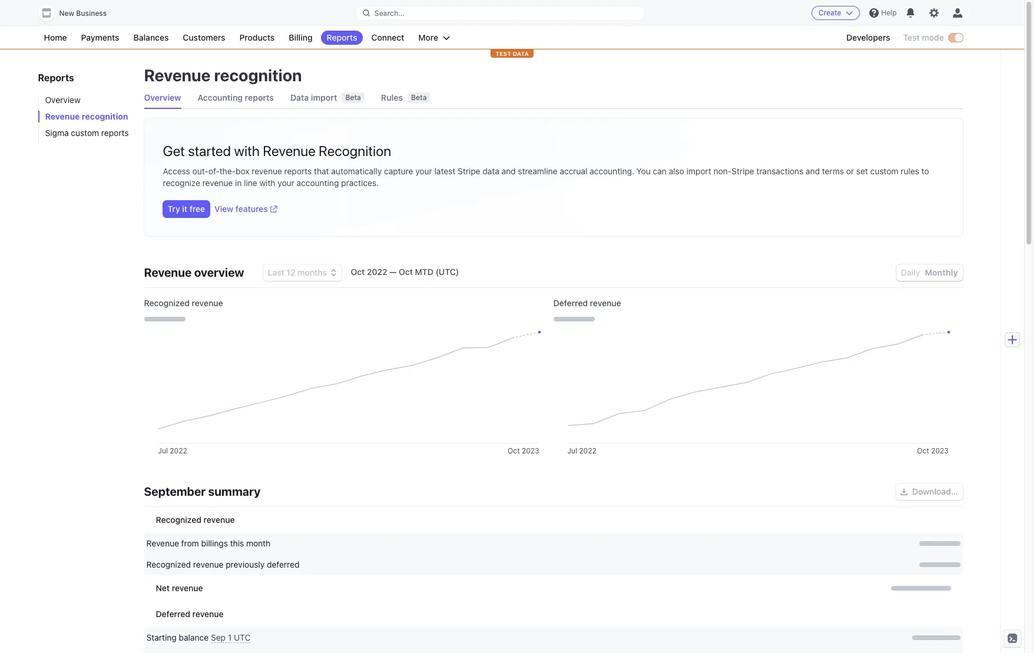 Task type: vqa. For each thing, say whether or not it's contained in the screenshot.
New Business button
yes



Task type: describe. For each thing, give the bounding box(es) containing it.
custom inside access out-of-the-box revenue reports that automatically capture your latest stripe data and streamline accrual accounting. you can also import non-stripe transactions and terms or set custom rules to recognize revenue in line with your accounting practices.
[[871, 166, 899, 176]]

monthly
[[925, 268, 958, 278]]

revenue recognition inside revenue recognition link
[[45, 111, 128, 121]]

jul for recognized
[[158, 447, 168, 456]]

oct 2022 — oct mtd (utc)
[[351, 267, 459, 277]]

create button
[[812, 6, 861, 20]]

view features link
[[215, 203, 277, 215]]

cell for recognized revenue previously deferred
[[557, 559, 961, 571]]

reports inside accounting reports link
[[245, 93, 274, 103]]

home
[[44, 32, 67, 42]]

monthly button
[[925, 268, 958, 278]]

recognized for grid containing recognized revenue
[[156, 515, 201, 525]]

balances
[[134, 32, 169, 42]]

1 horizontal spatial your
[[416, 166, 432, 176]]

test data
[[496, 50, 529, 57]]

set
[[857, 166, 868, 176]]

recognition
[[319, 143, 391, 159]]

it
[[182, 204, 187, 214]]

oct 2023 for recognized revenue
[[508, 447, 539, 456]]

started
[[188, 143, 231, 159]]

sigma custom reports
[[45, 128, 129, 138]]

line
[[244, 178, 257, 188]]

with inside access out-of-the-box revenue reports that automatically capture your latest stripe data and streamline accrual accounting. you can also import non-stripe transactions and terms or set custom rules to recognize revenue in line with your accounting practices.
[[260, 178, 276, 188]]

daily monthly
[[901, 268, 958, 278]]

2022 for recognized revenue
[[170, 447, 187, 456]]

—
[[390, 267, 397, 277]]

balance
[[179, 633, 209, 643]]

beta for data import
[[346, 93, 361, 102]]

daily button
[[901, 268, 921, 278]]

box
[[236, 166, 250, 176]]

billings
[[201, 539, 228, 549]]

revenue from billings this month row
[[144, 533, 963, 555]]

1 horizontal spatial revenue recognition
[[144, 65, 302, 85]]

revenue inside revenue recognition link
[[45, 111, 80, 121]]

0 vertical spatial deferred revenue
[[554, 298, 621, 308]]

products
[[240, 32, 275, 42]]

get started with revenue recognition
[[163, 143, 391, 159]]

recognized revenue previously deferred
[[146, 560, 300, 570]]

accounting
[[198, 93, 243, 103]]

1 horizontal spatial 2022
[[367, 267, 387, 277]]

sigma
[[45, 128, 69, 138]]

developers
[[847, 32, 891, 42]]

automatically
[[331, 166, 382, 176]]

customers link
[[177, 31, 231, 45]]

import inside access out-of-the-box revenue reports that automatically capture your latest stripe data and streamline accrual accounting. you can also import non-stripe transactions and terms or set custom rules to recognize revenue in line with your accounting practices.
[[687, 166, 712, 176]]

free
[[190, 204, 205, 214]]

streamline
[[518, 166, 558, 176]]

recognition inside revenue recognition link
[[82, 111, 128, 121]]

net
[[156, 583, 170, 593]]

revenue inside row
[[172, 583, 203, 593]]

row containing starting balance
[[144, 628, 963, 649]]

recognized revenue previously deferred row
[[144, 555, 963, 576]]

try it free
[[168, 204, 205, 214]]

sep
[[211, 633, 226, 643]]

mtd
[[415, 267, 434, 277]]

1 stripe from the left
[[458, 166, 481, 176]]

recognized for "recognized revenue previously deferred" row
[[146, 560, 191, 570]]

home link
[[38, 31, 73, 45]]

reports link
[[321, 31, 363, 45]]

customers
[[183, 32, 225, 42]]

try it free button
[[163, 201, 210, 217]]

test
[[496, 50, 511, 57]]

download… button
[[896, 484, 963, 500]]

2 row from the top
[[144, 649, 963, 654]]

revenue from billings this month
[[146, 539, 271, 549]]

accounting reports link
[[198, 87, 274, 108]]

net revenue
[[156, 583, 203, 593]]

0 vertical spatial recognition
[[214, 65, 302, 85]]

connect link
[[366, 31, 410, 45]]

previously
[[226, 560, 265, 570]]

get
[[163, 143, 185, 159]]

features
[[236, 204, 268, 214]]

summary
[[208, 485, 261, 499]]

oct 2023 for deferred revenue
[[918, 447, 949, 456]]

revenue left overview
[[144, 266, 192, 279]]

download…
[[913, 487, 958, 497]]

latest
[[435, 166, 456, 176]]

2 stripe from the left
[[732, 166, 755, 176]]

figure for recognized revenue
[[158, 333, 539, 444]]

capture
[[384, 166, 413, 176]]

1 horizontal spatial reports
[[327, 32, 357, 42]]

view features
[[215, 204, 268, 214]]

2 and from the left
[[806, 166, 820, 176]]

test mode
[[904, 32, 944, 42]]

Search… search field
[[356, 6, 645, 20]]

overview link for reports
[[38, 94, 132, 106]]

billing link
[[283, 31, 319, 45]]

that
[[314, 166, 329, 176]]

september
[[144, 485, 206, 499]]

new
[[59, 9, 74, 18]]

data
[[291, 93, 309, 103]]

jul for deferred
[[568, 447, 577, 456]]

accounting
[[297, 178, 339, 188]]

revenue recognition link
[[38, 111, 132, 123]]

2023 for recognized revenue
[[522, 447, 539, 456]]

0 vertical spatial deferred
[[554, 298, 588, 308]]

also
[[669, 166, 685, 176]]

this
[[230, 539, 244, 549]]

help button
[[865, 4, 902, 22]]

rules
[[381, 93, 403, 103]]



Task type: locate. For each thing, give the bounding box(es) containing it.
in
[[235, 178, 242, 188]]

revenue left from
[[146, 539, 179, 549]]

data
[[483, 166, 500, 176]]

you
[[637, 166, 651, 176]]

1 vertical spatial recognized revenue
[[156, 515, 235, 525]]

custom right set
[[871, 166, 899, 176]]

or
[[847, 166, 854, 176]]

2 jul from the left
[[568, 447, 577, 456]]

view
[[215, 204, 233, 214]]

0 horizontal spatial recognition
[[82, 111, 128, 121]]

revenue down the balances link
[[144, 65, 211, 85]]

1 vertical spatial recognized
[[156, 515, 201, 525]]

create
[[819, 8, 842, 17]]

reports inside sigma custom reports 'link'
[[101, 128, 129, 138]]

0 vertical spatial revenue recognition
[[144, 65, 302, 85]]

and right data
[[502, 166, 516, 176]]

0 horizontal spatial reports
[[101, 128, 129, 138]]

grid containing recognized revenue
[[144, 507, 963, 602]]

reports up accounting
[[284, 166, 312, 176]]

notifications image
[[907, 8, 916, 18]]

0 horizontal spatial oct 2023
[[508, 447, 539, 456]]

to
[[922, 166, 930, 176]]

2 vertical spatial reports
[[284, 166, 312, 176]]

jul 2022 for deferred
[[568, 447, 597, 456]]

recognized down revenue overview
[[144, 298, 190, 308]]

1 and from the left
[[502, 166, 516, 176]]

1 horizontal spatial deferred
[[554, 298, 588, 308]]

2 figure from the left
[[568, 333, 949, 444]]

can
[[653, 166, 667, 176]]

jul 2022
[[158, 447, 187, 456], [568, 447, 597, 456]]

products link
[[234, 31, 281, 45]]

out-
[[192, 166, 209, 176]]

0 horizontal spatial import
[[311, 93, 337, 103]]

0 horizontal spatial jul
[[158, 447, 168, 456]]

deferred
[[267, 560, 300, 570]]

1 2023 from the left
[[522, 447, 539, 456]]

1 vertical spatial revenue recognition
[[45, 111, 128, 121]]

cell inside revenue from billings this month row
[[557, 538, 961, 550]]

2 grid from the top
[[144, 602, 963, 654]]

september summary
[[144, 485, 261, 499]]

with right line
[[260, 178, 276, 188]]

stripe
[[458, 166, 481, 176], [732, 166, 755, 176]]

import right also
[[687, 166, 712, 176]]

terms
[[822, 166, 844, 176]]

2022
[[367, 267, 387, 277], [170, 447, 187, 456], [579, 447, 597, 456]]

tab list containing overview
[[144, 87, 963, 109]]

2 oct 2023 from the left
[[918, 447, 949, 456]]

0 horizontal spatial overview link
[[38, 94, 132, 106]]

1 vertical spatial reports
[[38, 72, 74, 83]]

Search… text field
[[356, 6, 645, 20]]

1 figure from the left
[[158, 333, 539, 444]]

1 row from the top
[[144, 628, 963, 649]]

cell
[[557, 538, 961, 550], [557, 559, 961, 571], [557, 583, 951, 595], [146, 632, 551, 644], [557, 632, 961, 644]]

0 horizontal spatial overview
[[45, 95, 81, 105]]

1 horizontal spatial recognition
[[214, 65, 302, 85]]

1 vertical spatial reports
[[101, 128, 129, 138]]

non-
[[714, 166, 732, 176]]

cell for net revenue
[[557, 583, 951, 595]]

beta right "rules"
[[411, 93, 427, 102]]

0 vertical spatial recognized
[[144, 298, 190, 308]]

jul 2022 for recognized
[[158, 447, 187, 456]]

1 vertical spatial custom
[[871, 166, 899, 176]]

grid
[[144, 507, 963, 602], [144, 602, 963, 654]]

0 vertical spatial recognized revenue
[[144, 298, 223, 308]]

access out-of-the-box revenue reports that automatically capture your latest stripe data and streamline accrual accounting. you can also import non-stripe transactions and terms or set custom rules to recognize revenue in line with your accounting practices.
[[163, 166, 930, 188]]

1 horizontal spatial oct 2023
[[918, 447, 949, 456]]

1 horizontal spatial overview
[[144, 93, 181, 103]]

your
[[416, 166, 432, 176], [278, 178, 295, 188]]

0 horizontal spatial and
[[502, 166, 516, 176]]

1 vertical spatial import
[[687, 166, 712, 176]]

tab list
[[144, 87, 963, 109]]

recognized inside row
[[146, 560, 191, 570]]

sigma custom reports link
[[38, 127, 132, 139]]

overview up get
[[144, 93, 181, 103]]

overview for reports
[[45, 95, 81, 105]]

import right data
[[311, 93, 337, 103]]

1 horizontal spatial custom
[[871, 166, 899, 176]]

reports inside access out-of-the-box revenue reports that automatically capture your latest stripe data and streamline accrual accounting. you can also import non-stripe transactions and terms or set custom rules to recognize revenue in line with your accounting practices.
[[284, 166, 312, 176]]

2 horizontal spatial 2022
[[579, 447, 597, 456]]

recognize
[[163, 178, 200, 188]]

beta for rules
[[411, 93, 427, 102]]

1 vertical spatial recognition
[[82, 111, 128, 121]]

jul
[[158, 447, 168, 456], [568, 447, 577, 456]]

1 horizontal spatial deferred revenue
[[554, 298, 621, 308]]

revenue recognition
[[144, 65, 302, 85], [45, 111, 128, 121]]

(utc)
[[436, 267, 459, 277]]

billing
[[289, 32, 313, 42]]

0 horizontal spatial figure
[[158, 333, 539, 444]]

0 horizontal spatial 2022
[[170, 447, 187, 456]]

2023 for deferred revenue
[[932, 447, 949, 456]]

svg image
[[901, 489, 908, 496]]

connect
[[372, 32, 404, 42]]

2 vertical spatial recognized
[[146, 560, 191, 570]]

cell containing starting balance
[[146, 632, 551, 644]]

2 2023 from the left
[[932, 447, 949, 456]]

revenue recognition up the accounting
[[144, 65, 302, 85]]

1 jul from the left
[[158, 447, 168, 456]]

help
[[882, 8, 897, 17]]

row
[[144, 628, 963, 649], [144, 649, 963, 654]]

1 beta from the left
[[346, 93, 361, 102]]

import inside tab list
[[311, 93, 337, 103]]

1 vertical spatial your
[[278, 178, 295, 188]]

month
[[246, 539, 271, 549]]

1
[[228, 633, 232, 643]]

data import
[[291, 93, 337, 103]]

1 horizontal spatial stripe
[[732, 166, 755, 176]]

revenue inside row
[[193, 560, 224, 570]]

overview
[[144, 93, 181, 103], [45, 95, 81, 105]]

1 vertical spatial with
[[260, 178, 276, 188]]

1 horizontal spatial reports
[[245, 93, 274, 103]]

reports
[[327, 32, 357, 42], [38, 72, 74, 83]]

1 horizontal spatial jul
[[568, 447, 577, 456]]

0 vertical spatial your
[[416, 166, 432, 176]]

2 jul 2022 from the left
[[568, 447, 597, 456]]

0 horizontal spatial jul 2022
[[158, 447, 187, 456]]

try
[[168, 204, 180, 214]]

deferred revenue
[[554, 298, 621, 308], [156, 609, 224, 619]]

more button
[[413, 31, 456, 45]]

2 horizontal spatial reports
[[284, 166, 312, 176]]

with up box
[[234, 143, 260, 159]]

your left latest
[[416, 166, 432, 176]]

revenue
[[144, 65, 211, 85], [45, 111, 80, 121], [263, 143, 316, 159], [144, 266, 192, 279], [146, 539, 179, 549]]

cell inside net revenue row
[[557, 583, 951, 595]]

practices.
[[341, 178, 379, 188]]

revenue up sigma
[[45, 111, 80, 121]]

0 horizontal spatial your
[[278, 178, 295, 188]]

beta
[[346, 93, 361, 102], [411, 93, 427, 102]]

figure
[[158, 333, 539, 444], [568, 333, 949, 444]]

custom down revenue recognition link
[[71, 128, 99, 138]]

overview link for revenue recognition
[[144, 87, 181, 108]]

utc
[[234, 633, 251, 643]]

1 horizontal spatial overview link
[[144, 87, 181, 108]]

transactions
[[757, 166, 804, 176]]

your left accounting
[[278, 178, 295, 188]]

1 grid from the top
[[144, 507, 963, 602]]

balances link
[[128, 31, 175, 45]]

import
[[311, 93, 337, 103], [687, 166, 712, 176]]

1 vertical spatial deferred
[[156, 609, 190, 619]]

recognition up 'accounting reports'
[[214, 65, 302, 85]]

accounting.
[[590, 166, 635, 176]]

recognized revenue down revenue overview
[[144, 298, 223, 308]]

0 horizontal spatial reports
[[38, 72, 74, 83]]

grid containing deferred revenue
[[144, 602, 963, 654]]

revenue up the that
[[263, 143, 316, 159]]

0 horizontal spatial 2023
[[522, 447, 539, 456]]

recognition up sigma custom reports at left top
[[82, 111, 128, 121]]

2022 for deferred revenue
[[579, 447, 597, 456]]

1 horizontal spatial jul 2022
[[568, 447, 597, 456]]

from
[[181, 539, 199, 549]]

overview link up revenue recognition link
[[38, 94, 132, 106]]

test
[[904, 32, 920, 42]]

0 vertical spatial reports
[[245, 93, 274, 103]]

0 vertical spatial custom
[[71, 128, 99, 138]]

2 beta from the left
[[411, 93, 427, 102]]

overview for revenue recognition
[[144, 93, 181, 103]]

developers link
[[841, 31, 897, 45]]

cell for revenue from billings this month
[[557, 538, 961, 550]]

1 jul 2022 from the left
[[158, 447, 187, 456]]

business
[[76, 9, 107, 18]]

search…
[[375, 9, 405, 17]]

0 horizontal spatial stripe
[[458, 166, 481, 176]]

net revenue row
[[144, 576, 963, 602]]

reports down revenue recognition link
[[101, 128, 129, 138]]

recognized revenue up from
[[156, 515, 235, 525]]

0 vertical spatial with
[[234, 143, 260, 159]]

cell inside "recognized revenue previously deferred" row
[[557, 559, 961, 571]]

starting balance sep 1 utc
[[146, 633, 251, 643]]

stripe left transactions in the right top of the page
[[732, 166, 755, 176]]

custom inside 'link'
[[71, 128, 99, 138]]

daily
[[901, 268, 921, 278]]

accounting reports
[[198, 93, 274, 103]]

1 horizontal spatial 2023
[[932, 447, 949, 456]]

new business
[[59, 9, 107, 18]]

oct 2023
[[508, 447, 539, 456], [918, 447, 949, 456]]

figure for deferred revenue
[[568, 333, 949, 444]]

reports right the accounting
[[245, 93, 274, 103]]

1 horizontal spatial and
[[806, 166, 820, 176]]

recognized up net
[[146, 560, 191, 570]]

and left "terms"
[[806, 166, 820, 176]]

1 horizontal spatial beta
[[411, 93, 427, 102]]

accrual
[[560, 166, 588, 176]]

new business button
[[38, 5, 119, 21]]

custom
[[71, 128, 99, 138], [871, 166, 899, 176]]

overview up revenue recognition link
[[45, 95, 81, 105]]

of-
[[209, 166, 220, 176]]

oct
[[351, 267, 365, 277], [399, 267, 413, 277], [508, 447, 520, 456], [918, 447, 930, 456]]

revenue inside revenue from billings this month row
[[146, 539, 179, 549]]

0 horizontal spatial deferred
[[156, 609, 190, 619]]

stripe left data
[[458, 166, 481, 176]]

recognized up from
[[156, 515, 201, 525]]

0 horizontal spatial revenue recognition
[[45, 111, 128, 121]]

revenue overview
[[144, 266, 244, 279]]

1 horizontal spatial import
[[687, 166, 712, 176]]

1 vertical spatial deferred revenue
[[156, 609, 224, 619]]

reports right billing on the left
[[327, 32, 357, 42]]

0 vertical spatial import
[[311, 93, 337, 103]]

1 oct 2023 from the left
[[508, 447, 539, 456]]

rules
[[901, 166, 920, 176]]

recognized revenue
[[144, 298, 223, 308], [156, 515, 235, 525]]

more
[[419, 32, 439, 42]]

0 horizontal spatial deferred revenue
[[156, 609, 224, 619]]

payments link
[[75, 31, 125, 45]]

0 horizontal spatial custom
[[71, 128, 99, 138]]

0 vertical spatial reports
[[327, 32, 357, 42]]

beta left "rules"
[[346, 93, 361, 102]]

0 horizontal spatial beta
[[346, 93, 361, 102]]

revenue recognition up sigma custom reports at left top
[[45, 111, 128, 121]]

1 horizontal spatial figure
[[568, 333, 949, 444]]

overview link up get
[[144, 87, 181, 108]]

reports down home link
[[38, 72, 74, 83]]



